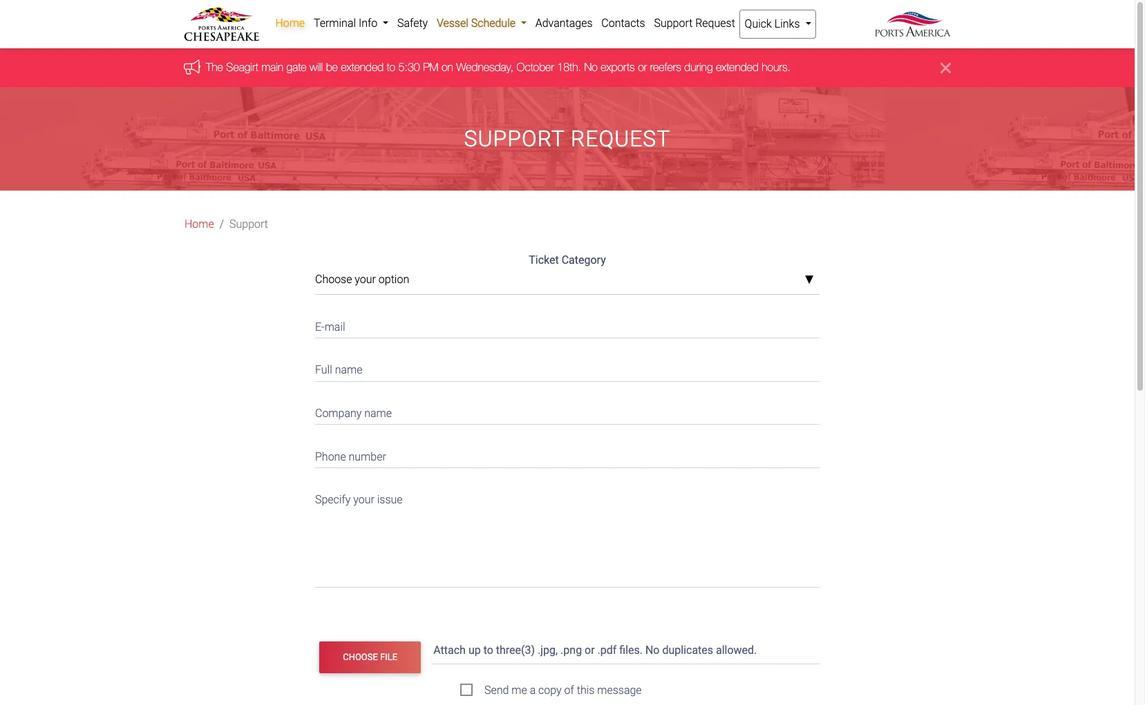 Task type: locate. For each thing, give the bounding box(es) containing it.
2 horizontal spatial support
[[654, 17, 693, 30]]

0 horizontal spatial home
[[185, 218, 214, 231]]

hours.
[[762, 61, 791, 74]]

0 horizontal spatial extended
[[341, 61, 384, 74]]

vessel schedule link
[[432, 10, 531, 37]]

1 vertical spatial support
[[464, 126, 565, 152]]

or
[[638, 61, 647, 74]]

home
[[275, 17, 305, 30], [185, 218, 214, 231]]

1 vertical spatial choose
[[343, 653, 378, 663]]

october
[[517, 61, 554, 74]]

0 vertical spatial choose
[[315, 273, 352, 286]]

a
[[530, 684, 536, 697]]

choose up mail
[[315, 273, 352, 286]]

18th.
[[557, 61, 581, 74]]

0 vertical spatial home
[[275, 17, 305, 30]]

0 vertical spatial support request
[[654, 17, 735, 30]]

1 vertical spatial your
[[353, 494, 374, 507]]

option
[[379, 273, 409, 286]]

0 horizontal spatial name
[[335, 364, 362, 377]]

1 vertical spatial home
[[185, 218, 214, 231]]

links
[[775, 17, 800, 30]]

0 horizontal spatial home link
[[185, 217, 214, 233]]

will
[[310, 61, 323, 74]]

quick
[[745, 17, 772, 30]]

choose
[[315, 273, 352, 286], [343, 653, 378, 663]]

1 vertical spatial name
[[364, 407, 392, 420]]

terminal info link
[[309, 10, 393, 37]]

1 horizontal spatial name
[[364, 407, 392, 420]]

▼
[[805, 275, 814, 286]]

reefers
[[650, 61, 681, 74]]

0 horizontal spatial request
[[571, 126, 671, 152]]

your
[[355, 273, 376, 286], [353, 494, 374, 507]]

advantages
[[535, 17, 593, 30]]

1 horizontal spatial home
[[275, 17, 305, 30]]

0 horizontal spatial support
[[230, 218, 268, 231]]

name for company name
[[364, 407, 392, 420]]

name right 'full'
[[335, 364, 362, 377]]

0 vertical spatial request
[[695, 17, 735, 30]]

vessel
[[437, 17, 468, 30]]

extended left to
[[341, 61, 384, 74]]

name
[[335, 364, 362, 377], [364, 407, 392, 420]]

0 vertical spatial your
[[355, 273, 376, 286]]

contacts link
[[597, 10, 650, 37]]

ticket
[[529, 254, 559, 267]]

your for choose
[[355, 273, 376, 286]]

during
[[684, 61, 713, 74]]

support request
[[654, 17, 735, 30], [464, 126, 671, 152]]

your left issue
[[353, 494, 374, 507]]

extended
[[341, 61, 384, 74], [716, 61, 759, 74]]

no
[[584, 61, 598, 74]]

of
[[564, 684, 574, 697]]

number
[[349, 450, 386, 463]]

name right company
[[364, 407, 392, 420]]

e-mail
[[315, 321, 345, 334]]

file
[[380, 653, 397, 663]]

support inside support request link
[[654, 17, 693, 30]]

1 horizontal spatial extended
[[716, 61, 759, 74]]

on
[[442, 61, 453, 74]]

request
[[695, 17, 735, 30], [571, 126, 671, 152]]

mail
[[325, 321, 345, 334]]

1 horizontal spatial home link
[[271, 10, 309, 37]]

extended right the during
[[716, 61, 759, 74]]

0 vertical spatial support
[[654, 17, 693, 30]]

home link
[[271, 10, 309, 37], [185, 217, 214, 233]]

pm
[[423, 61, 439, 74]]

bullhorn image
[[184, 59, 206, 75]]

0 vertical spatial name
[[335, 364, 362, 377]]

0 vertical spatial home link
[[271, 10, 309, 37]]

home for the top home link
[[275, 17, 305, 30]]

choose left file
[[343, 653, 378, 663]]

category
[[562, 254, 606, 267]]

your for specify
[[353, 494, 374, 507]]

this
[[577, 684, 595, 697]]

safety
[[397, 17, 428, 30]]

Specify your issue text field
[[315, 485, 820, 588]]

your left the option
[[355, 273, 376, 286]]

company name
[[315, 407, 392, 420]]

support
[[654, 17, 693, 30], [464, 126, 565, 152], [230, 218, 268, 231]]

send
[[484, 684, 509, 697]]

choose for choose your option
[[315, 273, 352, 286]]



Task type: vqa. For each thing, say whether or not it's contained in the screenshot.
the Category
yes



Task type: describe. For each thing, give the bounding box(es) containing it.
gate
[[287, 61, 306, 74]]

exports
[[601, 61, 635, 74]]

vessel schedule
[[437, 17, 518, 30]]

to
[[387, 61, 395, 74]]

copy
[[538, 684, 562, 697]]

the seagirt main gate will be extended to 5:30 pm on wednesday, october 18th.  no exports or reefers during extended hours. alert
[[0, 49, 1135, 87]]

choose file
[[343, 653, 397, 663]]

contacts
[[602, 17, 645, 30]]

quick links
[[745, 17, 803, 30]]

schedule
[[471, 17, 516, 30]]

message
[[597, 684, 642, 697]]

2 vertical spatial support
[[230, 218, 268, 231]]

Full name text field
[[315, 355, 820, 382]]

issue
[[377, 494, 403, 507]]

Company name text field
[[315, 398, 820, 425]]

home for home link to the bottom
[[185, 218, 214, 231]]

2 extended from the left
[[716, 61, 759, 74]]

the seagirt main gate will be extended to 5:30 pm on wednesday, october 18th.  no exports or reefers during extended hours.
[[206, 61, 791, 74]]

Phone number text field
[[315, 442, 820, 468]]

name for full name
[[335, 364, 362, 377]]

5:30
[[398, 61, 420, 74]]

1 horizontal spatial request
[[695, 17, 735, 30]]

phone number
[[315, 450, 386, 463]]

ticket category
[[529, 254, 606, 267]]

me
[[512, 684, 527, 697]]

full name
[[315, 364, 362, 377]]

terminal
[[314, 17, 356, 30]]

wednesday,
[[456, 61, 514, 74]]

the
[[206, 61, 223, 74]]

phone
[[315, 450, 346, 463]]

Attach up to three(3) .jpg, .png or .pdf files. No duplicates allowed. text field
[[432, 638, 822, 665]]

1 vertical spatial support request
[[464, 126, 671, 152]]

company
[[315, 407, 362, 420]]

1 extended from the left
[[341, 61, 384, 74]]

the seagirt main gate will be extended to 5:30 pm on wednesday, october 18th.  no exports or reefers during extended hours. link
[[206, 61, 791, 74]]

support request link
[[650, 10, 740, 37]]

specify your issue
[[315, 494, 403, 507]]

be
[[326, 61, 338, 74]]

1 vertical spatial request
[[571, 126, 671, 152]]

quick links link
[[740, 10, 816, 39]]

advantages link
[[531, 10, 597, 37]]

terminal info
[[314, 17, 380, 30]]

e-
[[315, 321, 325, 334]]

choose your option
[[315, 273, 409, 286]]

E-mail email field
[[315, 312, 820, 339]]

1 horizontal spatial support
[[464, 126, 565, 152]]

choose for choose file
[[343, 653, 378, 663]]

specify
[[315, 494, 351, 507]]

full
[[315, 364, 332, 377]]

send me a copy of this message
[[484, 684, 642, 697]]

safety link
[[393, 10, 432, 37]]

info
[[359, 17, 378, 30]]

close image
[[941, 60, 951, 76]]

main
[[262, 61, 283, 74]]

1 vertical spatial home link
[[185, 217, 214, 233]]

seagirt
[[226, 61, 258, 74]]



